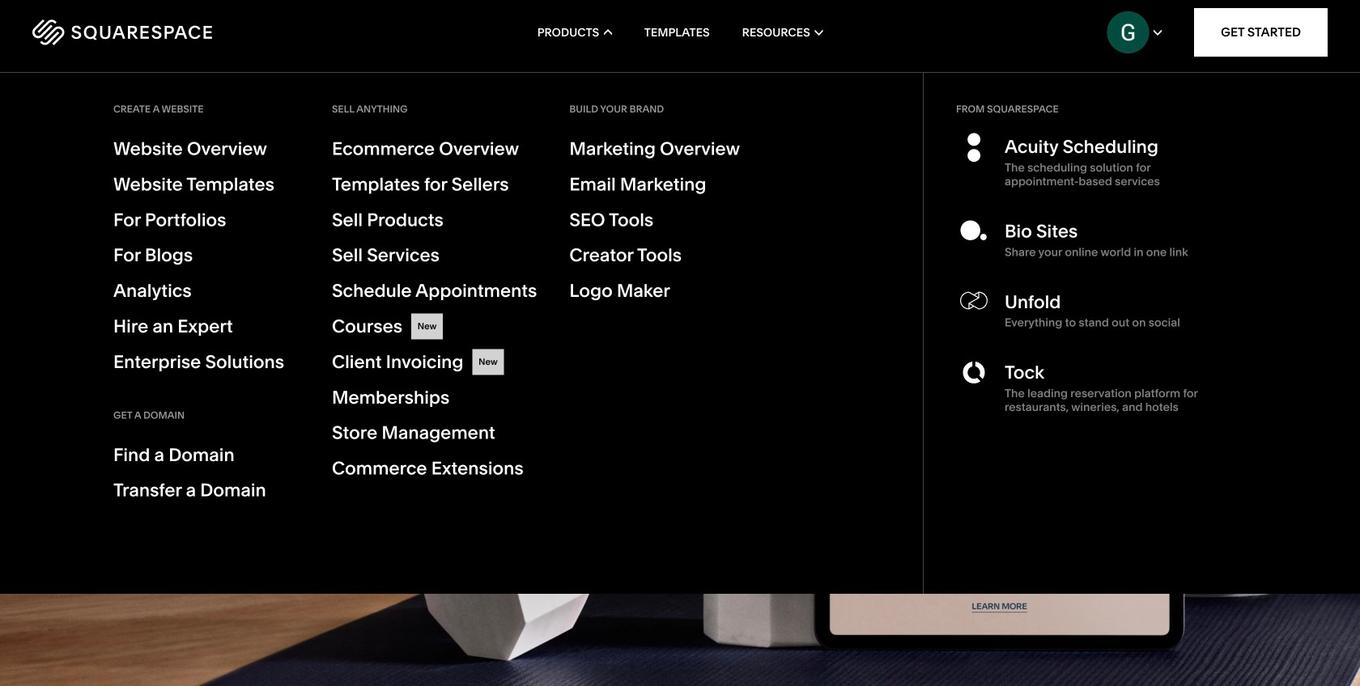 Task type: locate. For each thing, give the bounding box(es) containing it.
tock image
[[956, 362, 992, 414]]



Task type: vqa. For each thing, say whether or not it's contained in the screenshot.
Tock image in the bottom right of the page
yes



